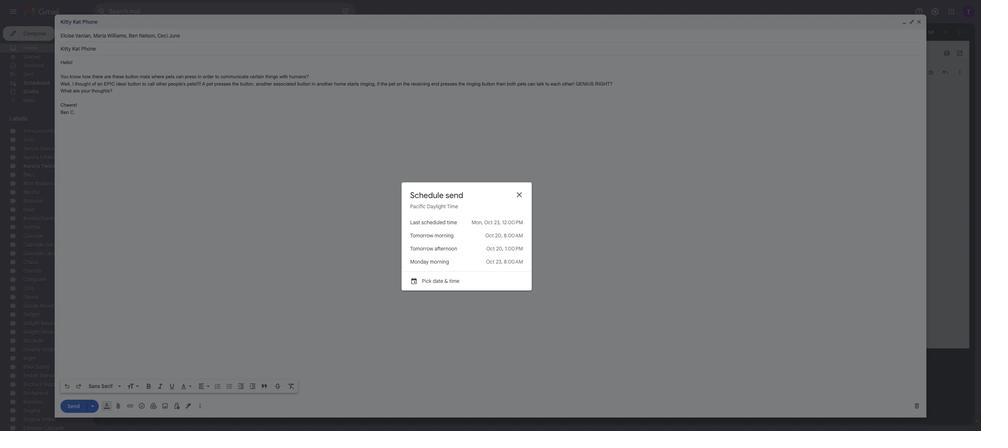 Task type: vqa. For each thing, say whether or not it's contained in the screenshot.


Task type: locate. For each thing, give the bounding box(es) containing it.
labels navigation
[[0, 23, 93, 431]]

in left home
[[312, 81, 315, 87]]

tomorrow
[[410, 232, 433, 239], [410, 245, 433, 252]]

8:00 am up 1:00 pm
[[504, 232, 523, 239]]

schedule send
[[410, 190, 463, 200]]

to left jack
[[120, 77, 124, 82]]

inbox up starred link
[[23, 45, 37, 51]]

0 vertical spatial 20,
[[495, 232, 503, 239]]

are
[[104, 74, 111, 79]]

0 vertical spatial morning
[[435, 232, 454, 239]]

2 another from the left
[[317, 81, 333, 87]]

None search field
[[93, 3, 356, 20]]

2 pet from the left
[[389, 81, 395, 87]]

, left maria
[[91, 32, 92, 39]]

to left "call"
[[142, 81, 146, 87]]

morning
[[435, 232, 454, 239], [430, 259, 449, 265]]

ember up "enchant"
[[23, 373, 38, 379]]

aurora up laughter
[[45, 242, 60, 248]]

inbox
[[23, 45, 37, 51], [155, 50, 166, 56]]

aurora cascade link
[[23, 145, 60, 152]]

1 horizontal spatial of
[[923, 29, 927, 35]]

tomorrow afternoon
[[410, 245, 457, 252]]

2 menu item from the top
[[401, 229, 532, 242]]

indent more ‪(⌘])‬ image
[[249, 383, 256, 390]]

twinkle up ripple
[[39, 373, 56, 379]]

0 vertical spatial in
[[198, 74, 201, 79]]

0 vertical spatial pets
[[166, 74, 175, 79]]

williams
[[107, 32, 126, 39]]

can
[[176, 74, 184, 79], [528, 81, 535, 87]]

blossom link
[[23, 198, 43, 204]]

right?
[[595, 81, 613, 87]]

discard draft ‪(⌘⇧d)‬ image
[[913, 403, 921, 410]]

compose
[[23, 30, 46, 37]]

aurora up ball link
[[23, 163, 40, 169]]

0 vertical spatial tomorrow
[[410, 232, 433, 239]]

oct for oct 20, 1:00 pm
[[486, 245, 495, 252]]

time
[[447, 203, 458, 210]]

1 vertical spatial delight
[[23, 320, 40, 327]]

cascade link
[[23, 233, 44, 239]]

monday morning
[[410, 259, 449, 265]]

0 vertical spatial 8:00 am
[[504, 232, 523, 239]]

numbered list ‪(⌘⇧7)‬ image
[[214, 383, 221, 390]]

end
[[431, 81, 439, 87]]

of right 12
[[923, 29, 927, 35]]

oct down the mon, oct 23, 12:00 pm
[[485, 232, 494, 239]]

2 presses from the left
[[441, 81, 457, 87]]

1 horizontal spatial pet
[[389, 81, 395, 87]]

oct for oct 20, 8:00 am
[[485, 232, 494, 239]]

schedule send heading
[[410, 190, 463, 200]]

pets
[[166, 74, 175, 79], [517, 81, 526, 87]]

another down the certain
[[256, 81, 272, 87]]

menu item containing last scheduled time
[[401, 216, 532, 229]]

2 delight from the top
[[23, 320, 40, 327]]

0 vertical spatial twinkle
[[41, 163, 60, 169]]

pet left on on the left of the page
[[389, 81, 395, 87]]

can up people's
[[176, 74, 184, 79]]

Message Body text field
[[60, 59, 921, 378]]

0 vertical spatial can
[[176, 74, 184, 79]]

time right & on the left
[[449, 278, 459, 284]]

eloise vanian , maria williams , ben nelson , ceci june
[[60, 32, 180, 39]]

ceci
[[157, 32, 168, 39]]

0 horizontal spatial inbox
[[23, 45, 37, 51]]

2 tomorrow from the top
[[410, 245, 433, 252]]

1 horizontal spatial pets
[[517, 81, 526, 87]]

2 the from the left
[[381, 81, 387, 87]]

each
[[551, 81, 561, 87]]

maria
[[93, 32, 106, 39]]

the right if at the left
[[381, 81, 387, 87]]

computer link
[[23, 277, 47, 283]]

ball link
[[23, 172, 36, 178]]

search mail image
[[95, 5, 109, 18]]

menu containing last scheduled time
[[401, 216, 532, 291]]

0 horizontal spatial of
[[92, 81, 96, 87]]

ben left nelson
[[129, 32, 138, 39]]

3 menu item from the top
[[401, 242, 532, 255]]

in left order
[[198, 74, 201, 79]]

0 vertical spatial ember
[[23, 373, 38, 379]]

1 vertical spatial 8:00 am
[[504, 259, 523, 265]]

dazzle meadow link
[[23, 303, 60, 309]]

velvet
[[41, 329, 55, 336]]

arno link
[[23, 137, 34, 143]]

kat
[[73, 19, 81, 25]]

schedule send dialog
[[401, 182, 532, 291]]

i
[[72, 81, 74, 87]]

c.
[[70, 110, 75, 115]]

receiving
[[411, 81, 430, 87]]

inbox for inbox link
[[23, 45, 37, 51]]

delight down dazzle on the left
[[23, 312, 40, 318]]

presses
[[214, 81, 231, 87], [441, 81, 457, 87]]

schedule
[[410, 190, 444, 200]]

oct right the mon,
[[484, 219, 493, 226]]

cozy
[[23, 285, 35, 292]]

delight rainbow link
[[23, 320, 61, 327]]

2 vertical spatial delight
[[23, 329, 40, 336]]

announcement arno aurora cascade aurora ethereal aurora twinkle ball bliss radiance blissful blossom brad breeze twinkle brother cascade cascade aurora cascade laughter chaos cherish computer cozy dance dazzle meadow delight delight rainbow delight velvet discardo dreamy enigma elight elixir sunny ember twinkle enchant ripple enchanted enemies enigma enigma ember
[[23, 128, 66, 423]]

ringing
[[466, 81, 481, 87]]

1 vertical spatial can
[[528, 81, 535, 87]]

inbox inside labels navigation
[[23, 45, 37, 51]]

1 horizontal spatial in
[[312, 81, 315, 87]]

another
[[256, 81, 272, 87], [317, 81, 333, 87]]

you
[[60, 74, 68, 79]]

1 vertical spatial 20,
[[496, 245, 504, 252]]

pop out image
[[909, 19, 915, 25]]

20, down oct 20, 8:00 am
[[496, 245, 504, 252]]

1 horizontal spatial another
[[317, 81, 333, 87]]

oct down oct 20, 8:00 am
[[486, 245, 495, 252]]

vanian
[[75, 32, 91, 39]]

monday
[[410, 259, 429, 265]]

1 horizontal spatial inbox
[[155, 50, 166, 56]]

0 vertical spatial enigma
[[42, 347, 59, 353]]

Not starred checkbox
[[927, 69, 934, 76]]

enigma down velvet in the left of the page
[[42, 347, 59, 353]]

1 vertical spatial enigma
[[23, 408, 40, 414]]

inbox right important according to google magic. switch
[[155, 50, 166, 56]]

1 horizontal spatial presses
[[441, 81, 457, 87]]

enchanted
[[23, 390, 48, 397]]

2
[[82, 80, 85, 86]]

0 horizontal spatial can
[[176, 74, 184, 79]]

pets right both
[[517, 81, 526, 87]]

twinkle right 'breeze'
[[40, 215, 57, 222]]

menu
[[401, 216, 532, 291]]

delight up discardo link
[[23, 329, 40, 336]]

, up 'scary'
[[126, 32, 127, 39]]

drafts
[[23, 89, 39, 95]]

if
[[377, 81, 379, 87]]

1 vertical spatial of
[[92, 81, 96, 87]]

3 the from the left
[[403, 81, 410, 87]]

1 vertical spatial twinkle
[[40, 215, 57, 222]]

1 horizontal spatial ember
[[42, 417, 57, 423]]

menu item
[[401, 216, 532, 229], [401, 229, 532, 242], [401, 242, 532, 255], [401, 255, 532, 268]]

cascade up ethereal
[[40, 145, 60, 152]]

of left the an
[[92, 81, 96, 87]]

breeze twinkle link
[[23, 215, 57, 222]]

elixir sunny link
[[23, 364, 50, 371]]

0 vertical spatial delight
[[23, 312, 40, 318]]

1 8:00 am from the top
[[504, 232, 523, 239]]

1 vertical spatial morning
[[430, 259, 449, 265]]

kitty kat phone dialog
[[55, 15, 926, 418]]

Subject field
[[60, 45, 921, 52]]

pet
[[206, 81, 213, 87], [389, 81, 395, 87]]

0 horizontal spatial another
[[256, 81, 272, 87]]

0 vertical spatial time
[[447, 219, 457, 226]]

23,
[[494, 219, 501, 226], [496, 259, 503, 265]]

aurora up aurora twinkle link
[[23, 154, 39, 161]]

call
[[148, 81, 155, 87]]

to right talk
[[545, 81, 549, 87]]

people's
[[168, 81, 186, 87]]

1 menu item from the top
[[401, 216, 532, 229]]

settings image
[[931, 7, 940, 16]]

another left home
[[317, 81, 333, 87]]

1 the from the left
[[232, 81, 239, 87]]

20, down the mon, oct 23, 12:00 pm
[[495, 232, 503, 239]]

morning up afternoon
[[435, 232, 454, 239]]

ringing,
[[360, 81, 376, 87]]

ember down enemies link
[[42, 417, 57, 423]]

menu item containing tomorrow afternoon
[[401, 242, 532, 255]]

delight down delight link
[[23, 320, 40, 327]]

enigma down enemies link
[[23, 408, 40, 414]]

thoughts?
[[92, 88, 112, 94]]

tomorrow up monday
[[410, 245, 433, 252]]

meadow
[[40, 303, 60, 309]]

0 vertical spatial 23,
[[494, 219, 501, 226]]

pets up people's
[[166, 74, 175, 79]]

the down communicate
[[232, 81, 239, 87]]

the left the ringing
[[458, 81, 465, 87]]

4 the from the left
[[458, 81, 465, 87]]

morning down tomorrow afternoon
[[430, 259, 449, 265]]

chaos
[[23, 259, 38, 266]]

aurora ethereal link
[[23, 154, 59, 161]]

0 horizontal spatial pet
[[206, 81, 213, 87]]

to right order
[[215, 74, 219, 79]]

home
[[334, 81, 346, 87]]

ember
[[23, 373, 38, 379], [42, 417, 57, 423]]

pacific daylight time
[[410, 203, 458, 210]]

the right on on the left of the page
[[403, 81, 410, 87]]

morning for monday morning
[[430, 259, 449, 265]]

0 horizontal spatial in
[[198, 74, 201, 79]]

inbox button
[[154, 50, 167, 56]]

to
[[215, 74, 219, 79], [120, 77, 124, 82], [142, 81, 146, 87], [545, 81, 549, 87]]

indent less ‪(⌘[)‬ image
[[237, 383, 245, 390]]

twinkle down ethereal
[[41, 163, 60, 169]]

1 horizontal spatial can
[[528, 81, 535, 87]]

3 delight from the top
[[23, 329, 40, 336]]

1 pet from the left
[[206, 81, 213, 87]]

0 horizontal spatial presses
[[214, 81, 231, 87]]

elight link
[[23, 355, 36, 362]]

formatting options toolbar
[[60, 380, 298, 393]]

0 vertical spatial of
[[923, 29, 927, 35]]

mats
[[140, 74, 150, 79]]

23, down oct 20, 1:00 pm
[[496, 259, 503, 265]]

pet right a
[[206, 81, 213, 87]]

menu item containing monday morning
[[401, 255, 532, 268]]

8:00 am down 1:00 pm
[[504, 259, 523, 265]]

1 tomorrow from the top
[[410, 232, 433, 239]]

button
[[125, 74, 139, 79], [128, 81, 141, 87], [297, 81, 310, 87], [482, 81, 495, 87]]

oct
[[484, 219, 493, 226], [485, 232, 494, 239], [486, 245, 495, 252], [486, 259, 495, 265]]

delight
[[23, 312, 40, 318], [23, 320, 40, 327], [23, 329, 40, 336]]

1 vertical spatial ben
[[60, 110, 69, 115]]

then
[[496, 81, 506, 87]]

bulleted list ‪(⌘⇧8)‬ image
[[226, 383, 233, 390]]

tomorrow for tomorrow afternoon
[[410, 245, 433, 252]]

enigma down enigma link at the left bottom of page
[[23, 417, 40, 423]]

presses down communicate
[[214, 81, 231, 87]]

ben left c.
[[60, 110, 69, 115]]

announcement
[[23, 128, 59, 134]]

1 another from the left
[[256, 81, 272, 87]]

can left talk
[[528, 81, 535, 87]]

tomorrow down last
[[410, 232, 433, 239]]

oct down oct 20, 1:00 pm
[[486, 259, 495, 265]]

2 8:00 am from the top
[[504, 259, 523, 265]]

close image
[[916, 19, 922, 25]]

enemies
[[23, 399, 43, 406]]

june
[[169, 32, 180, 39]]

oct 20, 8:00 am
[[485, 232, 523, 239]]

&
[[444, 278, 448, 284]]

1 vertical spatial in
[[312, 81, 315, 87]]

the
[[232, 81, 239, 87], [381, 81, 387, 87], [403, 81, 410, 87], [458, 81, 465, 87]]

time down time
[[447, 219, 457, 226]]

tomorrow for tomorrow morning
[[410, 232, 433, 239]]

inbox inside "button"
[[155, 50, 166, 56]]

kitty kat phone
[[60, 19, 98, 25]]

1 vertical spatial tomorrow
[[410, 245, 433, 252]]

dreamy enigma link
[[23, 347, 59, 353]]

undo ‪(⌘z)‬ image
[[63, 383, 71, 390]]

0 horizontal spatial ben
[[60, 110, 69, 115]]

23, up oct 20, 8:00 am
[[494, 219, 501, 226]]

enigma
[[42, 347, 59, 353], [23, 408, 40, 414], [23, 417, 40, 423]]

1 delight from the top
[[23, 312, 40, 318]]

time
[[447, 219, 457, 226], [449, 278, 459, 284]]

4 menu item from the top
[[401, 255, 532, 268]]

presses right end
[[441, 81, 457, 87]]

of inside you know how there are these button mats where pets can press in order to communicate certain things with humans? well, i thought of an epic idea! button to call other people's pets!!!! a pet presses the button, another associated button in another home starts ringing, if the pet on the receiving end presses the ringing button then both pets can talk to each other! genius right? what are your thoughts?
[[92, 81, 96, 87]]

0 vertical spatial ben
[[129, 32, 138, 39]]



Task type: describe. For each thing, give the bounding box(es) containing it.
ember twinkle link
[[23, 373, 56, 379]]

pick
[[422, 278, 431, 284]]

bcc:
[[136, 77, 145, 82]]

me
[[146, 77, 152, 82]]

0 horizontal spatial pets
[[166, 74, 175, 79]]

things
[[265, 74, 278, 79]]

more
[[23, 97, 35, 104]]

cozy link
[[23, 285, 35, 292]]

2 vertical spatial twinkle
[[39, 373, 56, 379]]

nelson
[[139, 32, 155, 39]]

cascade laughter link
[[23, 250, 66, 257]]

oct for oct 23, 8:00 am
[[486, 259, 495, 265]]

button,
[[240, 81, 255, 87]]

pick date & time
[[422, 278, 459, 284]]

idea!
[[116, 81, 127, 87]]

daylight
[[427, 203, 446, 210]]

phone
[[82, 19, 98, 25]]

mateo
[[120, 69, 135, 75]]

what
[[60, 88, 72, 94]]

other!
[[562, 81, 574, 87]]

sunny
[[35, 364, 50, 371]]

labels
[[9, 115, 28, 122]]

12
[[917, 29, 921, 35]]

1 vertical spatial time
[[449, 278, 459, 284]]

cherish
[[23, 268, 41, 274]]

underline ‪(⌘u)‬ image
[[168, 383, 176, 390]]

quote ‪(⌘⇧9)‬ image
[[261, 383, 268, 390]]

main menu image
[[9, 7, 17, 16]]

scary
[[120, 48, 140, 58]]

blossom
[[23, 198, 43, 204]]

1 vertical spatial ember
[[42, 417, 57, 423]]

a
[[202, 81, 205, 87]]

starred
[[23, 54, 41, 60]]

associated
[[273, 81, 296, 87]]

cascade up the chaos link
[[23, 250, 44, 257]]

jack
[[125, 77, 134, 82]]

computer
[[23, 277, 47, 283]]

drafts link
[[23, 89, 39, 95]]

ball
[[23, 172, 36, 178]]

labels heading
[[9, 115, 77, 122]]

12 of 145
[[917, 29, 934, 35]]

brad
[[23, 207, 34, 213]]

eloise
[[60, 32, 74, 39]]

italic ‪(⌘i)‬ image
[[157, 383, 164, 390]]

roberts
[[136, 69, 156, 75]]

press
[[185, 74, 196, 79]]

arno
[[23, 137, 34, 143]]

bold ‪(⌘b)‬ image
[[145, 383, 152, 390]]

kitty
[[60, 19, 72, 25]]

discardo link
[[23, 338, 43, 344]]

important according to google magic. switch
[[143, 50, 151, 57]]

49
[[80, 89, 85, 94]]

mateo roberts
[[120, 69, 156, 75]]

1 vertical spatial 23,
[[496, 259, 503, 265]]

blissful
[[23, 189, 40, 196]]

inbox link
[[23, 45, 37, 51]]

redo ‪(⌘y)‬ image
[[75, 383, 82, 390]]

20, for 8:00 am
[[495, 232, 503, 239]]

more button
[[0, 96, 87, 105]]

ethereal
[[40, 154, 59, 161]]

announcement link
[[23, 128, 59, 134]]

send
[[445, 190, 463, 200]]

cascade aurora link
[[23, 242, 60, 248]]

1 vertical spatial pets
[[517, 81, 526, 87]]

afternoon
[[435, 245, 457, 252]]

cheers!
[[60, 102, 77, 108]]

starred link
[[23, 54, 41, 60]]

advanced search options image
[[338, 4, 353, 19]]

enchant
[[23, 382, 42, 388]]

mon,
[[472, 219, 483, 226]]

last
[[410, 219, 420, 226]]

delight velvet link
[[23, 329, 55, 336]]

rainbow
[[41, 320, 61, 327]]

aurora down the arno
[[23, 145, 39, 152]]

bliss radiance link
[[23, 180, 57, 187]]

1:00 pm
[[505, 245, 523, 252]]

0 horizontal spatial ember
[[23, 373, 38, 379]]

well,
[[60, 81, 71, 87]]

there
[[92, 74, 103, 79]]

starts
[[347, 81, 359, 87]]

8:00 am for oct 23, 8:00 am
[[504, 259, 523, 265]]

pick date & time menu item
[[401, 271, 532, 291]]

1 presses from the left
[[214, 81, 231, 87]]

know
[[70, 74, 81, 79]]

bliss
[[23, 180, 34, 187]]

minimize image
[[902, 19, 907, 25]]

inbox for inbox "button"
[[155, 50, 166, 56]]

laughter
[[45, 250, 66, 257]]

pets!!!!
[[187, 81, 201, 87]]

2 vertical spatial enigma
[[23, 417, 40, 423]]

mon, oct 23, 12:00 pm
[[472, 219, 523, 226]]

both
[[507, 81, 516, 87]]

strikethrough ‪(⌘⇧x)‬ image
[[274, 383, 281, 390]]

snoozed link
[[23, 62, 44, 69]]

morning for tomorrow morning
[[435, 232, 454, 239]]

communicate
[[220, 74, 249, 79]]

talk
[[537, 81, 544, 87]]

20, for 1:00 pm
[[496, 245, 504, 252]]

ben inside cheers! ben c.
[[60, 110, 69, 115]]

cascade down cascade link
[[23, 242, 44, 248]]

jack,
[[125, 87, 136, 92]]

brother link
[[23, 224, 41, 231]]

date
[[433, 278, 443, 284]]

an
[[97, 81, 103, 87]]

dreamy
[[23, 347, 41, 353]]

, left 'bcc:'
[[134, 77, 135, 82]]

hi jack,
[[120, 87, 136, 92]]

enchanted link
[[23, 390, 48, 397]]

, left ceci
[[155, 32, 156, 39]]

thought
[[75, 81, 91, 87]]

menu item containing tomorrow morning
[[401, 229, 532, 242]]

cascade down "brother" link
[[23, 233, 44, 239]]

hello!
[[60, 60, 73, 65]]

1 horizontal spatial ben
[[129, 32, 138, 39]]

how
[[82, 74, 91, 79]]

8:00 am for oct 20, 8:00 am
[[504, 232, 523, 239]]

genius
[[576, 81, 594, 87]]

remove formatting ‪(⌘\)‬ image
[[288, 383, 295, 390]]



